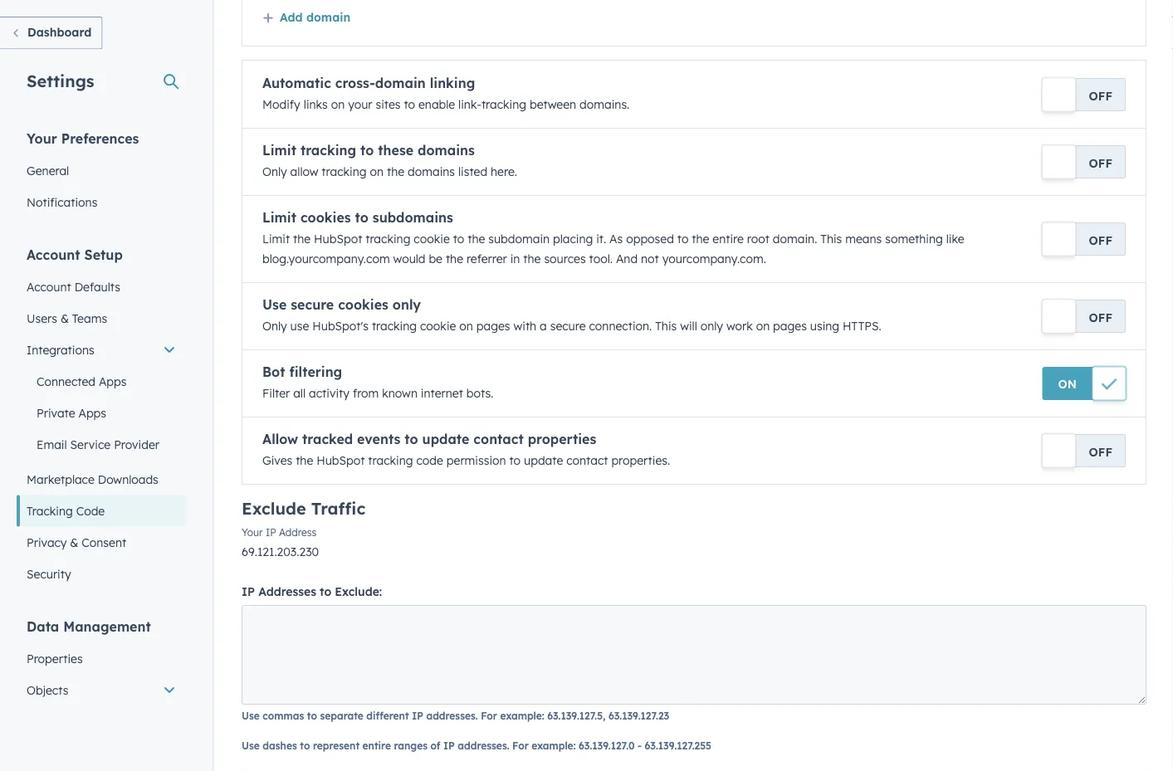 Task type: describe. For each thing, give the bounding box(es) containing it.
add domain button
[[262, 10, 351, 24]]

tracked
[[302, 431, 353, 448]]

bot
[[262, 364, 285, 380]]

the inside "limit tracking to these domains only allow tracking on the domains listed here."
[[387, 164, 405, 179]]

gives
[[262, 453, 293, 468]]

enable
[[419, 97, 455, 112]]

tracking right allow at left
[[322, 164, 367, 179]]

properties
[[27, 652, 83, 666]]

root
[[747, 232, 770, 246]]

cookies inside use secure cookies only only use hubspot's tracking cookie on pages with a secure connection. this will only work on pages using https.
[[338, 297, 389, 313]]

activity
[[309, 386, 350, 401]]

0 vertical spatial example:
[[500, 710, 545, 722]]

hubspot inside limit cookies to subdomains limit the hubspot tracking cookie to the subdomain placing it. as opposed to the entire root domain. this means something like blog.yourcompany.com would be the referrer in the sources tool. and not yourcompany.com.
[[314, 232, 362, 246]]

addresses
[[258, 585, 316, 599]]

limit tracking to these domains only allow tracking on the domains listed here.
[[262, 142, 517, 179]]

setup
[[84, 246, 123, 263]]

to inside "limit tracking to these domains only allow tracking on the domains listed here."
[[360, 142, 374, 159]]

dashboard
[[27, 25, 92, 39]]

sites
[[376, 97, 401, 112]]

ip left addresses
[[242, 585, 255, 599]]

general link
[[17, 155, 186, 186]]

automatic cross-domain linking modify links on your sites to enable link-tracking between domains.
[[262, 75, 630, 112]]

limit for limit cookies to subdomains
[[262, 209, 296, 226]]

tracking inside limit cookies to subdomains limit the hubspot tracking cookie to the subdomain placing it. as opposed to the entire root domain. this means something like blog.yourcompany.com would be the referrer in the sources tool. and not yourcompany.com.
[[366, 232, 411, 246]]

use
[[290, 319, 309, 333]]

bots.
[[467, 386, 494, 401]]

on inside "limit tracking to these domains only allow tracking on the domains listed here."
[[370, 164, 384, 179]]

means
[[846, 232, 882, 246]]

to right commas
[[307, 710, 317, 722]]

limit for limit tracking to these domains
[[262, 142, 296, 159]]

apps for connected apps
[[99, 374, 127, 389]]

your inside the exclude traffic your ip address 69.121.203.230
[[242, 527, 263, 539]]

security link
[[17, 559, 186, 590]]

off for use secure cookies only
[[1089, 310, 1113, 325]]

provider
[[114, 437, 159, 452]]

linking
[[430, 75, 475, 91]]

objects
[[27, 683, 68, 698]]

your preferences element
[[17, 129, 186, 218]]

different
[[367, 710, 409, 722]]

private apps link
[[17, 397, 186, 429]]

the inside the allow tracked events to update contact properties gives the hubspot tracking code permission to update contact properties.
[[296, 453, 313, 468]]

cookie for only
[[420, 319, 456, 333]]

exclude
[[242, 498, 306, 519]]

1 vertical spatial only
[[701, 319, 723, 333]]

email service provider link
[[17, 429, 186, 461]]

dashes
[[263, 740, 297, 752]]

add
[[280, 10, 303, 24]]

separate
[[320, 710, 364, 722]]

0 horizontal spatial secure
[[291, 297, 334, 313]]

settings
[[27, 70, 94, 91]]

opposed
[[626, 232, 674, 246]]

of
[[431, 740, 441, 752]]

address
[[279, 527, 317, 539]]

as
[[610, 232, 623, 246]]

traffic
[[311, 498, 366, 519]]

bot filtering filter all activity from known internet bots.
[[262, 364, 494, 401]]

0 vertical spatial addresses.
[[426, 710, 478, 722]]

hubspot's
[[312, 319, 369, 333]]

something
[[886, 232, 943, 246]]

tracking code link
[[17, 495, 186, 527]]

filter
[[262, 386, 290, 401]]

cookie for subdomains
[[414, 232, 450, 246]]

tracking inside use secure cookies only only use hubspot's tracking cookie on pages with a secure connection. this will only work on pages using https.
[[372, 319, 417, 333]]

be
[[429, 252, 443, 266]]

2 pages from the left
[[773, 319, 807, 333]]

a
[[540, 319, 547, 333]]

code
[[416, 453, 443, 468]]

connection.
[[589, 319, 652, 333]]

blog.yourcompany.com
[[262, 252, 390, 266]]

& for privacy
[[70, 535, 78, 550]]

allow
[[290, 164, 318, 179]]

your
[[348, 97, 373, 112]]

63.139.127.0
[[579, 740, 635, 752]]

filtering
[[289, 364, 342, 380]]

0 horizontal spatial domain
[[306, 10, 351, 24]]

0 horizontal spatial entire
[[363, 740, 391, 752]]

only inside "limit tracking to these domains only allow tracking on the domains listed here."
[[262, 164, 287, 179]]

marketplace downloads link
[[17, 464, 186, 495]]

account setup
[[27, 246, 123, 263]]

security
[[27, 567, 71, 581]]

the up yourcompany.com.
[[692, 232, 710, 246]]

63.139.127.255
[[645, 740, 712, 752]]

off for limit cookies to subdomains
[[1089, 233, 1113, 248]]

account defaults
[[27, 279, 120, 294]]

represent
[[313, 740, 360, 752]]

to down subdomains
[[453, 232, 465, 246]]

service
[[70, 437, 111, 452]]

the right the be
[[446, 252, 463, 266]]

69.121.203.230
[[242, 545, 319, 559]]

yourcompany.com.
[[663, 252, 767, 266]]

1 vertical spatial secure
[[550, 319, 586, 333]]

permission
[[447, 453, 506, 468]]

to left subdomains
[[355, 209, 369, 226]]

0 vertical spatial for
[[481, 710, 497, 722]]

allow tracked events to update contact properties gives the hubspot tracking code permission to update contact properties.
[[262, 431, 670, 468]]

1 pages from the left
[[477, 319, 510, 333]]

code
[[76, 504, 105, 518]]

users & teams link
[[17, 303, 186, 334]]

IP Addresses to Exclude: text field
[[242, 605, 1147, 705]]

general
[[27, 163, 69, 178]]

properties link
[[17, 643, 186, 675]]

on inside automatic cross-domain linking modify links on your sites to enable link-tracking between domains.
[[331, 97, 345, 112]]

https.
[[843, 319, 882, 333]]

your preferences
[[27, 130, 139, 147]]

these
[[378, 142, 414, 159]]

objects button
[[17, 675, 186, 706]]

domain inside automatic cross-domain linking modify links on your sites to enable link-tracking between domains.
[[375, 75, 426, 91]]

marketplace downloads
[[27, 472, 158, 487]]

1 vertical spatial addresses.
[[458, 740, 510, 752]]

off for allow tracked events to update contact properties
[[1089, 445, 1113, 459]]

with
[[514, 319, 537, 333]]



Task type: locate. For each thing, give the bounding box(es) containing it.
to up code
[[405, 431, 418, 448]]

contact up "permission"
[[474, 431, 524, 448]]

pages
[[477, 319, 510, 333], [773, 319, 807, 333]]

0 horizontal spatial for
[[481, 710, 497, 722]]

connected apps
[[37, 374, 127, 389]]

1 horizontal spatial pages
[[773, 319, 807, 333]]

consent
[[82, 535, 126, 550]]

data management
[[27, 618, 151, 635]]

the right "gives"
[[296, 453, 313, 468]]

add domain
[[280, 10, 351, 24]]

2 vertical spatial use
[[242, 740, 260, 752]]

use inside use secure cookies only only use hubspot's tracking cookie on pages with a secure connection. this will only work on pages using https.
[[262, 297, 287, 313]]

using
[[810, 319, 840, 333]]

2 limit from the top
[[262, 209, 296, 226]]

data
[[27, 618, 59, 635]]

account
[[27, 246, 80, 263], [27, 279, 71, 294]]

here.
[[491, 164, 517, 179]]

contact down properties
[[567, 453, 608, 468]]

entire up yourcompany.com.
[[713, 232, 744, 246]]

0 horizontal spatial only
[[393, 297, 421, 313]]

addresses. up of
[[426, 710, 478, 722]]

your up general
[[27, 130, 57, 147]]

1 horizontal spatial for
[[513, 740, 529, 752]]

email service provider
[[37, 437, 159, 452]]

notifications
[[27, 195, 98, 209]]

ip right different
[[412, 710, 424, 722]]

teams
[[72, 311, 107, 326]]

0 vertical spatial apps
[[99, 374, 127, 389]]

connected apps link
[[17, 366, 186, 397]]

1 vertical spatial contact
[[567, 453, 608, 468]]

use dashes to represent entire ranges of ip addresses. for example: 63.139.127.0 - 63.139.127.255
[[242, 740, 712, 752]]

this inside limit cookies to subdomains limit the hubspot tracking cookie to the subdomain placing it. as opposed to the entire root domain. this means something like blog.yourcompany.com would be the referrer in the sources tool. and not yourcompany.com.
[[821, 232, 842, 246]]

entire
[[713, 232, 744, 246], [363, 740, 391, 752]]

sources
[[544, 252, 586, 266]]

subdomain
[[489, 232, 550, 246]]

secure
[[291, 297, 334, 313], [550, 319, 586, 333]]

tracking inside the allow tracked events to update contact properties gives the hubspot tracking code permission to update contact properties.
[[368, 453, 413, 468]]

will
[[680, 319, 698, 333]]

& right users
[[61, 311, 69, 326]]

integrations button
[[17, 334, 186, 366]]

ranges
[[394, 740, 428, 752]]

tracking right hubspot's
[[372, 319, 417, 333]]

only inside use secure cookies only only use hubspot's tracking cookie on pages with a secure connection. this will only work on pages using https.
[[262, 319, 287, 333]]

from
[[353, 386, 379, 401]]

0 vertical spatial secure
[[291, 297, 334, 313]]

this inside use secure cookies only only use hubspot's tracking cookie on pages with a secure connection. this will only work on pages using https.
[[655, 319, 677, 333]]

for down use commas to separate different ip addresses. for example: 63.139.127.5, 63.139.127.23
[[513, 740, 529, 752]]

1 horizontal spatial domain
[[375, 75, 426, 91]]

0 vertical spatial hubspot
[[314, 232, 362, 246]]

1 limit from the top
[[262, 142, 296, 159]]

the right in
[[524, 252, 541, 266]]

for
[[481, 710, 497, 722], [513, 740, 529, 752]]

this left means on the top right
[[821, 232, 842, 246]]

0 vertical spatial this
[[821, 232, 842, 246]]

private
[[37, 406, 75, 420]]

apps down integrations button
[[99, 374, 127, 389]]

1 vertical spatial update
[[524, 453, 563, 468]]

hubspot up blog.yourcompany.com
[[314, 232, 362, 246]]

secure up use
[[291, 297, 334, 313]]

1 only from the top
[[262, 164, 287, 179]]

account inside 'link'
[[27, 279, 71, 294]]

placing
[[553, 232, 593, 246]]

1 vertical spatial hubspot
[[317, 453, 365, 468]]

cookie inside use secure cookies only only use hubspot's tracking cookie on pages with a secure connection. this will only work on pages using https.
[[420, 319, 456, 333]]

1 vertical spatial your
[[242, 527, 263, 539]]

in
[[511, 252, 520, 266]]

limit up allow at left
[[262, 142, 296, 159]]

domain right add
[[306, 10, 351, 24]]

1 off from the top
[[1089, 88, 1113, 103]]

tracking
[[482, 97, 527, 112], [301, 142, 356, 159], [322, 164, 367, 179], [366, 232, 411, 246], [372, 319, 417, 333], [368, 453, 413, 468]]

2 vertical spatial limit
[[262, 232, 290, 246]]

privacy
[[27, 535, 67, 550]]

tracking left between
[[482, 97, 527, 112]]

1 vertical spatial domains
[[408, 164, 455, 179]]

3 off from the top
[[1089, 233, 1113, 248]]

privacy & consent
[[27, 535, 126, 550]]

listed
[[458, 164, 488, 179]]

1 horizontal spatial your
[[242, 527, 263, 539]]

only left allow at left
[[262, 164, 287, 179]]

secure right a
[[550, 319, 586, 333]]

tracking up allow at left
[[301, 142, 356, 159]]

limit up blog.yourcompany.com
[[262, 232, 290, 246]]

1 vertical spatial cookie
[[420, 319, 456, 333]]

internet
[[421, 386, 463, 401]]

1 horizontal spatial entire
[[713, 232, 744, 246]]

cookies inside limit cookies to subdomains limit the hubspot tracking cookie to the subdomain placing it. as opposed to the entire root domain. this means something like blog.yourcompany.com would be the referrer in the sources tool. and not yourcompany.com.
[[301, 209, 351, 226]]

ip addresses to exclude:
[[242, 585, 382, 599]]

1 vertical spatial cookies
[[338, 297, 389, 313]]

tool.
[[589, 252, 613, 266]]

0 vertical spatial only
[[262, 164, 287, 179]]

for up use dashes to represent entire ranges of ip addresses. for example: 63.139.127.0 - 63.139.127.255
[[481, 710, 497, 722]]

0 horizontal spatial contact
[[474, 431, 524, 448]]

exclude:
[[335, 585, 382, 599]]

on down these on the top left
[[370, 164, 384, 179]]

account up users
[[27, 279, 71, 294]]

domains up listed
[[418, 142, 475, 159]]

0 horizontal spatial pages
[[477, 319, 510, 333]]

cookie up the be
[[414, 232, 450, 246]]

domain up sites
[[375, 75, 426, 91]]

account for account defaults
[[27, 279, 71, 294]]

links
[[304, 97, 328, 112]]

only down would
[[393, 297, 421, 313]]

1 vertical spatial limit
[[262, 209, 296, 226]]

0 horizontal spatial your
[[27, 130, 57, 147]]

work
[[727, 319, 753, 333]]

the up referrer
[[468, 232, 485, 246]]

use for secure
[[262, 297, 287, 313]]

to left these on the top left
[[360, 142, 374, 159]]

ip inside the exclude traffic your ip address 69.121.203.230
[[266, 527, 276, 539]]

0 horizontal spatial &
[[61, 311, 69, 326]]

apps
[[99, 374, 127, 389], [78, 406, 106, 420]]

0 vertical spatial domains
[[418, 142, 475, 159]]

2 off from the top
[[1089, 156, 1113, 170]]

contact
[[474, 431, 524, 448], [567, 453, 608, 468]]

0 vertical spatial update
[[422, 431, 470, 448]]

tracking down events
[[368, 453, 413, 468]]

commas
[[263, 710, 304, 722]]

1 vertical spatial account
[[27, 279, 71, 294]]

& for users
[[61, 311, 69, 326]]

cookies up hubspot's
[[338, 297, 389, 313]]

0 vertical spatial limit
[[262, 142, 296, 159]]

1 horizontal spatial secure
[[550, 319, 586, 333]]

pages left with on the left of the page
[[477, 319, 510, 333]]

the down these on the top left
[[387, 164, 405, 179]]

this left will
[[655, 319, 677, 333]]

0 vertical spatial contact
[[474, 431, 524, 448]]

update up code
[[422, 431, 470, 448]]

to
[[404, 97, 415, 112], [360, 142, 374, 159], [355, 209, 369, 226], [453, 232, 465, 246], [678, 232, 689, 246], [405, 431, 418, 448], [510, 453, 521, 468], [320, 585, 332, 599], [307, 710, 317, 722], [300, 740, 310, 752]]

between
[[530, 97, 577, 112]]

ip up 69.121.203.230
[[266, 527, 276, 539]]

use for dashes
[[242, 740, 260, 752]]

hubspot down "tracked"
[[317, 453, 365, 468]]

0 vertical spatial account
[[27, 246, 80, 263]]

5 off from the top
[[1089, 445, 1113, 459]]

3 limit from the top
[[262, 232, 290, 246]]

to right dashes
[[300, 740, 310, 752]]

to right "permission"
[[510, 453, 521, 468]]

1 account from the top
[[27, 246, 80, 263]]

1 vertical spatial apps
[[78, 406, 106, 420]]

2 account from the top
[[27, 279, 71, 294]]

account setup element
[[17, 245, 186, 590]]

hubspot inside the allow tracked events to update contact properties gives the hubspot tracking code permission to update contact properties.
[[317, 453, 365, 468]]

example: down 63.139.127.5,
[[532, 740, 576, 752]]

users
[[27, 311, 57, 326]]

0 horizontal spatial this
[[655, 319, 677, 333]]

users & teams
[[27, 311, 107, 326]]

account up account defaults at the left of page
[[27, 246, 80, 263]]

1 vertical spatial entire
[[363, 740, 391, 752]]

1 horizontal spatial contact
[[567, 453, 608, 468]]

0 vertical spatial only
[[393, 297, 421, 313]]

cookie inside limit cookies to subdomains limit the hubspot tracking cookie to the subdomain placing it. as opposed to the entire root domain. this means something like blog.yourcompany.com would be the referrer in the sources tool. and not yourcompany.com.
[[414, 232, 450, 246]]

marketplace
[[27, 472, 95, 487]]

this
[[821, 232, 842, 246], [655, 319, 677, 333]]

0 vertical spatial your
[[27, 130, 57, 147]]

use for commas
[[242, 710, 260, 722]]

1 horizontal spatial this
[[821, 232, 842, 246]]

all
[[293, 386, 306, 401]]

apps up service
[[78, 406, 106, 420]]

pages left using
[[773, 319, 807, 333]]

dashboard link
[[0, 17, 102, 49]]

use left commas
[[242, 710, 260, 722]]

privacy & consent link
[[17, 527, 186, 559]]

the up blog.yourcompany.com
[[293, 232, 311, 246]]

only left use
[[262, 319, 287, 333]]

1 vertical spatial only
[[262, 319, 287, 333]]

off for limit tracking to these domains
[[1089, 156, 1113, 170]]

cookies up blog.yourcompany.com
[[301, 209, 351, 226]]

exclude traffic your ip address 69.121.203.230
[[242, 498, 366, 559]]

1 vertical spatial this
[[655, 319, 677, 333]]

entire down different
[[363, 740, 391, 752]]

example: left 63.139.127.5,
[[500, 710, 545, 722]]

apps for private apps
[[78, 406, 106, 420]]

known
[[382, 386, 418, 401]]

your down exclude
[[242, 527, 263, 539]]

domains.
[[580, 97, 630, 112]]

& right privacy on the left of the page
[[70, 535, 78, 550]]

1 vertical spatial &
[[70, 535, 78, 550]]

2 only from the top
[[262, 319, 287, 333]]

your
[[27, 130, 57, 147], [242, 527, 263, 539]]

account for account setup
[[27, 246, 80, 263]]

tracking inside automatic cross-domain linking modify links on your sites to enable link-tracking between domains.
[[482, 97, 527, 112]]

preferences
[[61, 130, 139, 147]]

properties
[[528, 431, 597, 448]]

1 vertical spatial for
[[513, 740, 529, 752]]

your inside your preferences element
[[27, 130, 57, 147]]

63.139.127.5,
[[547, 710, 606, 722]]

hubspot
[[314, 232, 362, 246], [317, 453, 365, 468]]

defaults
[[74, 279, 120, 294]]

domains down these on the top left
[[408, 164, 455, 179]]

0 horizontal spatial update
[[422, 431, 470, 448]]

0 vertical spatial cookies
[[301, 209, 351, 226]]

use commas to separate different ip addresses. for example: 63.139.127.5, 63.139.127.23
[[242, 710, 670, 722]]

on right work
[[756, 319, 770, 333]]

addresses. down use commas to separate different ip addresses. for example: 63.139.127.5, 63.139.127.23
[[458, 740, 510, 752]]

0 vertical spatial cookie
[[414, 232, 450, 246]]

to right "opposed"
[[678, 232, 689, 246]]

ip right of
[[444, 740, 455, 752]]

it.
[[597, 232, 607, 246]]

off for automatic cross-domain linking
[[1089, 88, 1113, 103]]

4 off from the top
[[1089, 310, 1113, 325]]

would
[[393, 252, 426, 266]]

1 horizontal spatial &
[[70, 535, 78, 550]]

1 vertical spatial use
[[242, 710, 260, 722]]

use up bot
[[262, 297, 287, 313]]

example:
[[500, 710, 545, 722], [532, 740, 576, 752]]

1 vertical spatial example:
[[532, 740, 576, 752]]

properties.
[[612, 453, 670, 468]]

the
[[387, 164, 405, 179], [293, 232, 311, 246], [468, 232, 485, 246], [692, 232, 710, 246], [446, 252, 463, 266], [524, 252, 541, 266], [296, 453, 313, 468]]

to right sites
[[404, 97, 415, 112]]

0 vertical spatial &
[[61, 311, 69, 326]]

tracking
[[27, 504, 73, 518]]

modify
[[262, 97, 301, 112]]

to inside automatic cross-domain linking modify links on your sites to enable link-tracking between domains.
[[404, 97, 415, 112]]

data management element
[[17, 618, 186, 772]]

0 vertical spatial use
[[262, 297, 287, 313]]

limit down allow at left
[[262, 209, 296, 226]]

limit inside "limit tracking to these domains only allow tracking on the domains listed here."
[[262, 142, 296, 159]]

1 vertical spatial domain
[[375, 75, 426, 91]]

automatic
[[262, 75, 331, 91]]

0 vertical spatial domain
[[306, 10, 351, 24]]

to left exclude:
[[320, 585, 332, 599]]

subdomains
[[373, 209, 453, 226]]

1 horizontal spatial update
[[524, 453, 563, 468]]

entire inside limit cookies to subdomains limit the hubspot tracking cookie to the subdomain placing it. as opposed to the entire root domain. this means something like blog.yourcompany.com would be the referrer in the sources tool. and not yourcompany.com.
[[713, 232, 744, 246]]

1 horizontal spatial only
[[701, 319, 723, 333]]

use left dashes
[[242, 740, 260, 752]]

only right will
[[701, 319, 723, 333]]

cookie down the be
[[420, 319, 456, 333]]

update down properties
[[524, 453, 563, 468]]

on left with on the left of the page
[[460, 319, 473, 333]]

connected
[[37, 374, 96, 389]]

like
[[947, 232, 965, 246]]

account defaults link
[[17, 271, 186, 303]]

tracking up would
[[366, 232, 411, 246]]

on right links
[[331, 97, 345, 112]]

0 vertical spatial entire
[[713, 232, 744, 246]]



Task type: vqa. For each thing, say whether or not it's contained in the screenshot.
Upgrade LINK
no



